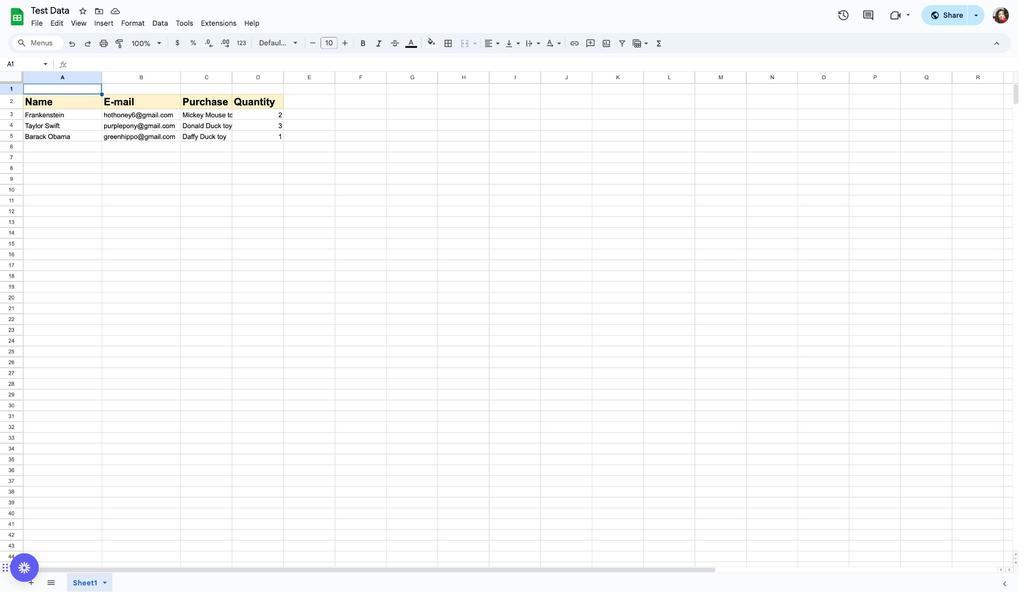 Task type: locate. For each thing, give the bounding box(es) containing it.
font list. default (arial) selected. option
[[259, 36, 287, 50]]

3 toolbar from the left
[[123, 574, 125, 592]]

decrease decimal places image
[[204, 38, 214, 49]]

main toolbar
[[63, 36, 668, 52]]

Font size text field
[[321, 37, 338, 49]]

insert chart image
[[602, 38, 612, 49]]

hide the menus (ctrl+shift+f) image
[[992, 38, 1003, 49]]

2 horizontal spatial toolbar
[[123, 574, 125, 592]]

menu bar
[[27, 13, 264, 30]]

Star checkbox
[[76, 4, 90, 18]]

9 menu item from the left
[[241, 17, 264, 29]]

functions image
[[654, 36, 665, 50]]

0 horizontal spatial toolbar
[[21, 574, 63, 592]]

move image
[[94, 6, 104, 16], [2, 562, 5, 574], [5, 562, 9, 574]]

menu item
[[27, 17, 47, 29], [47, 17, 67, 29], [67, 17, 90, 29], [90, 17, 117, 29], [117, 17, 149, 29], [149, 17, 172, 29], [172, 17, 197, 29], [197, 17, 241, 29], [241, 17, 264, 29]]

quick sharing actions image
[[975, 15, 979, 30]]

application
[[0, 0, 1020, 593]]

1 toolbar from the left
[[21, 574, 63, 592]]

all sheets image
[[43, 575, 59, 591]]

record a loom image
[[18, 562, 30, 574]]

6 menu item from the left
[[149, 17, 172, 29]]

8 menu item from the left
[[197, 17, 241, 29]]

create a filter image
[[618, 38, 628, 49]]

document status: saved to drive. image
[[110, 6, 121, 16]]

name box (⌘ + j) element
[[3, 58, 50, 71]]

strikethrough (⌘+shift+x) image
[[390, 38, 400, 49]]

undo (⌘z) image
[[67, 38, 77, 49]]

2 menu item from the left
[[47, 17, 67, 29]]

toolbar
[[21, 574, 63, 592], [64, 574, 121, 593], [123, 574, 125, 592]]

redo (⌘y) image
[[83, 38, 93, 49]]

fill color image
[[426, 36, 438, 48]]

None text field
[[71, 58, 1020, 72], [4, 59, 42, 69], [71, 58, 1020, 72], [4, 59, 42, 69]]

1 horizontal spatial toolbar
[[64, 574, 121, 593]]

decrease font size (⌘+shift+comma) image
[[308, 38, 318, 48]]

increase decimal places image
[[220, 38, 230, 49]]



Task type: describe. For each thing, give the bounding box(es) containing it.
insert link (⌘k) image
[[570, 38, 580, 49]]

bold (⌘b) image
[[358, 38, 368, 49]]

add sheet image
[[26, 578, 35, 587]]

insert comment (⌘+option+m) image
[[586, 38, 596, 49]]

Zoom text field
[[129, 36, 154, 51]]

sheets home image
[[8, 8, 26, 26]]

Font size field
[[321, 37, 342, 50]]

2 toolbar from the left
[[64, 574, 121, 593]]

4 menu item from the left
[[90, 17, 117, 29]]

menu bar inside menu bar banner
[[27, 13, 264, 30]]

1 menu item from the left
[[27, 17, 47, 29]]

3 menu item from the left
[[67, 17, 90, 29]]

share. anyone with the link. anyone who has the link can access. no sign-in required. image
[[931, 10, 940, 20]]

paint format image
[[115, 38, 125, 49]]

menu bar banner
[[0, 0, 1020, 593]]

7 menu item from the left
[[172, 17, 197, 29]]

Menus field
[[13, 36, 64, 50]]

borders image
[[443, 36, 454, 50]]

Zoom field
[[128, 36, 166, 51]]

move image inside menu bar banner
[[94, 6, 104, 16]]

Rename text field
[[27, 4, 75, 16]]

print (⌘p) image
[[99, 38, 109, 49]]

italic (⌘i) image
[[374, 38, 384, 49]]

last edit was 4 hours ago image
[[838, 9, 850, 21]]

increase font size (⌘+shift+period) image
[[340, 38, 350, 48]]

5 menu item from the left
[[117, 17, 149, 29]]

show all comments image
[[863, 9, 875, 22]]

merge cells image
[[460, 38, 470, 49]]

text color image
[[406, 36, 417, 48]]

star image
[[78, 6, 88, 16]]



Task type: vqa. For each thing, say whether or not it's contained in the screenshot.
has
no



